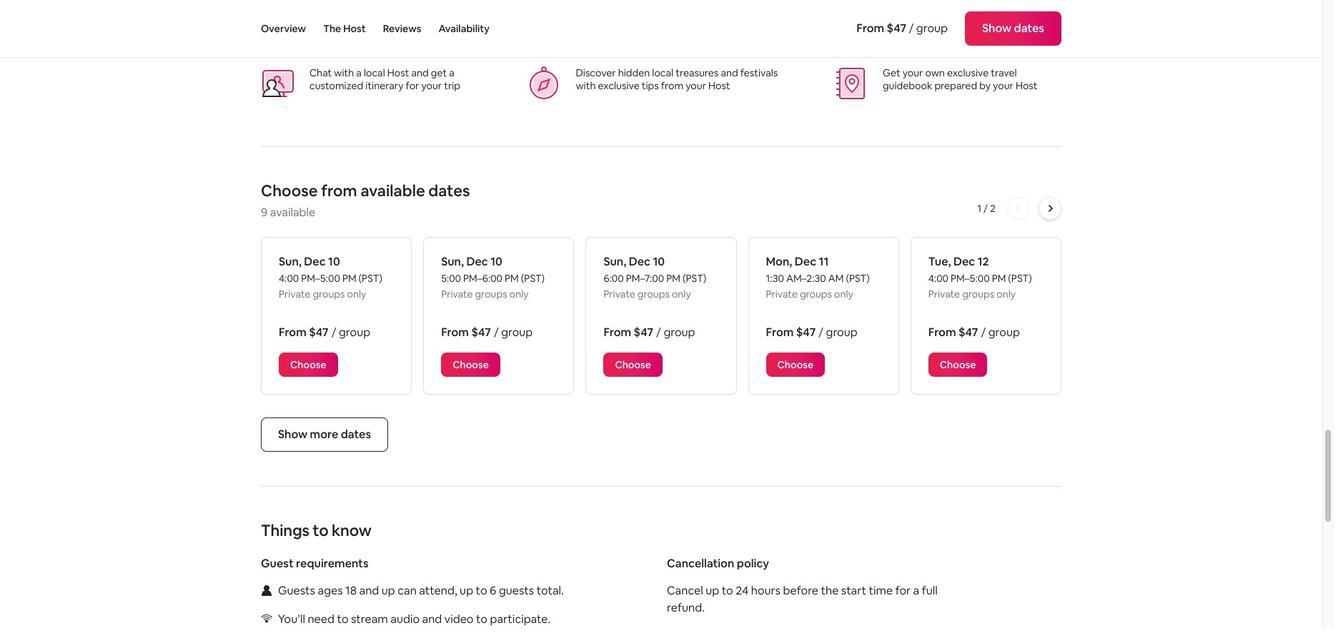 Task type: describe. For each thing, give the bounding box(es) containing it.
45-
[[261, 10, 295, 39]]

choose
[[261, 181, 318, 201]]

hidden
[[618, 66, 650, 79]]

to right video
[[476, 613, 487, 628]]

to right need
[[337, 613, 348, 628]]

1 up from the left
[[382, 584, 395, 599]]

guidebook
[[883, 79, 932, 92]]

availability
[[438, 22, 490, 35]]

tue,
[[928, 254, 951, 269]]

$47 for mon, dec 11 1:30 am–2:30 am (pst) private groups only
[[796, 325, 816, 340]]

and inside discover hidden local treasures and festivals with exclusive tips from your host
[[721, 66, 738, 79]]

min
[[295, 10, 334, 39]]

am
[[828, 272, 844, 285]]

and right 18
[[359, 584, 379, 599]]

pm–5:00 for 10
[[301, 272, 340, 285]]

group up own
[[916, 21, 948, 36]]

reviews button
[[383, 0, 421, 57]]

0 vertical spatial available
[[361, 181, 425, 201]]

overview button
[[261, 0, 306, 57]]

from for tue, dec 12 4:00 pm–5:00 pm (pst) private groups only
[[928, 325, 956, 340]]

6
[[490, 584, 496, 599]]

1 / 2
[[977, 202, 996, 215]]

private for sun, dec 10 6:00 pm–7:00 pm (pst) private groups only
[[604, 288, 635, 301]]

host inside chat with a local host and get a customized itinerary for your trip
[[387, 66, 409, 79]]

up inside cancel up to 24 hours before the start time for a full refund.
[[706, 584, 719, 599]]

dates inside the show more dates link
[[341, 427, 371, 442]]

5:00
[[441, 272, 461, 285]]

customized
[[309, 79, 363, 92]]

cancellation policy
[[667, 557, 769, 572]]

dec for tue, dec 12 4:00 pm–5:00 pm (pst) private groups only
[[953, 254, 975, 269]]

only for mon, dec 11 1:30 am–2:30 am (pst) private groups only
[[834, 288, 853, 301]]

more
[[310, 427, 338, 442]]

reviews
[[383, 22, 421, 35]]

ages
[[318, 584, 343, 599]]

local inside discover hidden local treasures and festivals with exclusive tips from your host
[[652, 66, 673, 79]]

private for sun, dec 10 4:00 pm–5:00 pm (pst) private groups only
[[279, 288, 310, 301]]

pm for sun, dec 10 5:00 pm–6:00 pm (pst) private groups only
[[505, 272, 519, 285]]

(pst) for mon, dec 11 1:30 am–2:30 am (pst) private groups only
[[846, 272, 870, 285]]

dec for sun, dec 10 4:00 pm–5:00 pm (pst) private groups only
[[304, 254, 326, 269]]

stream
[[351, 613, 388, 628]]

by
[[979, 79, 991, 92]]

itinerary inside chat with a local host and get a customized itinerary for your trip
[[365, 79, 404, 92]]

/ up your
[[909, 21, 914, 36]]

chat with a local host and get a customized itinerary for your trip
[[309, 66, 460, 92]]

cancellation
[[667, 557, 734, 572]]

travel
[[991, 66, 1017, 79]]

prepared
[[934, 79, 977, 92]]

show more dates link
[[261, 418, 388, 452]]

a inside cancel up to 24 hours before the start time for a full refund.
[[913, 584, 919, 599]]

1 vertical spatial available
[[270, 205, 315, 220]]

45-min online itinerary planning
[[261, 10, 589, 39]]

pm for sun, dec 10 6:00 pm–7:00 pm (pst) private groups only
[[666, 272, 680, 285]]

dec for sun, dec 10 6:00 pm–7:00 pm (pst) private groups only
[[629, 254, 650, 269]]

guests ages 18 and up can attend, up to 6 guests total.
[[278, 584, 564, 599]]

and inside chat with a local host and get a customized itinerary for your trip
[[411, 66, 429, 79]]

show for show dates
[[982, 21, 1012, 36]]

/ for sun, dec 10 6:00 pm–7:00 pm (pst) private groups only
[[656, 325, 661, 340]]

the host
[[323, 22, 366, 35]]

$47 for sun, dec 10 5:00 pm–6:00 pm (pst) private groups only
[[471, 325, 491, 340]]

the
[[323, 22, 341, 35]]

sun, dec 10 4:00 pm–5:00 pm (pst) private groups only
[[279, 254, 382, 301]]

for inside chat with a local host and get a customized itinerary for your trip
[[406, 79, 419, 92]]

to left know
[[313, 521, 328, 541]]

group for sun, dec 10 5:00 pm–6:00 pm (pst) private groups only
[[501, 325, 533, 340]]

for inside cancel up to 24 hours before the start time for a full refund.
[[895, 584, 911, 599]]

group for mon, dec 11 1:30 am–2:30 am (pst) private groups only
[[826, 325, 857, 340]]

with inside chat with a local host and get a customized itinerary for your trip
[[334, 66, 354, 79]]

from up get
[[857, 21, 884, 36]]

get your own exclusive travel guidebook prepared by your host
[[883, 66, 1037, 92]]

need
[[308, 613, 335, 628]]

mon,
[[766, 254, 792, 269]]

groups for sun, dec 10 6:00 pm–7:00 pm (pst) private groups only
[[637, 288, 670, 301]]

from $47 / group up your
[[857, 21, 948, 36]]

from $47 / group for sun, dec 10 4:00 pm–5:00 pm (pst) private groups only
[[279, 325, 370, 340]]

1:30
[[766, 272, 784, 285]]

10 for sun, dec 10 6:00 pm–7:00 pm (pst) private groups only
[[653, 254, 665, 269]]

tips
[[642, 79, 659, 92]]

dec for sun, dec 10 5:00 pm–6:00 pm (pst) private groups only
[[466, 254, 488, 269]]

discover hidden local treasures and festivals with exclusive tips from your host
[[576, 66, 778, 92]]

/ right 1
[[984, 202, 988, 215]]

only for sun, dec 10 6:00 pm–7:00 pm (pst) private groups only
[[672, 288, 691, 301]]

private for sun, dec 10 5:00 pm–6:00 pm (pst) private groups only
[[441, 288, 473, 301]]

$47 for tue, dec 12 4:00 pm–5:00 pm (pst) private groups only
[[958, 325, 978, 340]]

from for sun, dec 10 6:00 pm–7:00 pm (pst) private groups only
[[604, 325, 631, 340]]

treasures
[[676, 66, 719, 79]]

with inside discover hidden local treasures and festivals with exclusive tips from your host
[[576, 79, 596, 92]]

guests
[[499, 584, 534, 599]]

/ for mon, dec 11 1:30 am–2:30 am (pst) private groups only
[[819, 325, 823, 340]]

can
[[398, 584, 417, 599]]

groups for sun, dec 10 4:00 pm–5:00 pm (pst) private groups only
[[313, 288, 345, 301]]

from $47 / group for mon, dec 11 1:30 am–2:30 am (pst) private groups only
[[766, 325, 857, 340]]

9
[[261, 205, 268, 220]]

pm for tue, dec 12 4:00 pm–5:00 pm (pst) private groups only
[[992, 272, 1006, 285]]

full
[[922, 584, 938, 599]]

sun, for sun, dec 10 6:00 pm–7:00 pm (pst) private groups only
[[604, 254, 626, 269]]

requirements
[[296, 557, 369, 572]]

get
[[883, 66, 900, 79]]

your host inside discover hidden local treasures and festivals with exclusive tips from your host
[[686, 79, 730, 92]]

planning
[[499, 10, 589, 39]]

2
[[990, 202, 996, 215]]

from $47 / group for sun, dec 10 5:00 pm–6:00 pm (pst) private groups only
[[441, 325, 533, 340]]

audio
[[390, 613, 420, 628]]

dates inside choose from available dates 9 available
[[428, 181, 470, 201]]

(pst) for sun, dec 10 5:00 pm–6:00 pm (pst) private groups only
[[521, 272, 545, 285]]

11
[[819, 254, 829, 269]]

sun, dec 10 6:00 pm–7:00 pm (pst) private groups only
[[604, 254, 706, 301]]

private for mon, dec 11 1:30 am–2:30 am (pst) private groups only
[[766, 288, 798, 301]]

guest
[[261, 557, 294, 572]]

only for sun, dec 10 5:00 pm–6:00 pm (pst) private groups only
[[509, 288, 529, 301]]

the host button
[[323, 0, 366, 57]]



Task type: locate. For each thing, give the bounding box(es) containing it.
from $47 / group down am–2:30
[[766, 325, 857, 340]]

group for tue, dec 12 4:00 pm–5:00 pm (pst) private groups only
[[988, 325, 1020, 340]]

guests
[[278, 584, 315, 599]]

2 groups from the left
[[475, 288, 507, 301]]

host
[[343, 22, 366, 35], [387, 66, 409, 79]]

0 vertical spatial host
[[343, 22, 366, 35]]

sun, for sun, dec 10 4:00 pm–5:00 pm (pst) private groups only
[[279, 254, 302, 269]]

10 inside sun, dec 10 5:00 pm–6:00 pm (pst) private groups only
[[490, 254, 502, 269]]

0 horizontal spatial 10
[[328, 254, 340, 269]]

show dates
[[982, 21, 1044, 36]]

0 horizontal spatial up
[[382, 584, 395, 599]]

show
[[982, 21, 1012, 36], [278, 427, 307, 442]]

from for sun, dec 10 4:00 pm–5:00 pm (pst) private groups only
[[279, 325, 307, 340]]

1 horizontal spatial 4:00
[[928, 272, 949, 285]]

1 horizontal spatial pm–5:00
[[951, 272, 990, 285]]

6:00
[[604, 272, 624, 285]]

3 (pst) from the left
[[683, 272, 706, 285]]

up
[[382, 584, 395, 599], [460, 584, 473, 599], [706, 584, 719, 599]]

refund.
[[667, 601, 705, 616]]

show dates link
[[965, 11, 1061, 46]]

host right 'the'
[[343, 22, 366, 35]]

for right time
[[895, 584, 911, 599]]

sun, inside 'sun, dec 10 6:00 pm–7:00 pm (pst) private groups only'
[[604, 254, 626, 269]]

sun, for sun, dec 10 5:00 pm–6:00 pm (pst) private groups only
[[441, 254, 464, 269]]

2 horizontal spatial a
[[913, 584, 919, 599]]

exclusive left tips
[[598, 79, 640, 92]]

1 dec from the left
[[304, 254, 326, 269]]

the
[[821, 584, 839, 599]]

4 pm from the left
[[992, 272, 1006, 285]]

pm inside tue, dec 12 4:00 pm–5:00 pm (pst) private groups only
[[992, 272, 1006, 285]]

time
[[869, 584, 893, 599]]

a right get
[[449, 66, 454, 79]]

discover
[[576, 66, 616, 79]]

get
[[431, 66, 447, 79]]

4:00 for sun,
[[279, 272, 299, 285]]

group down 'sun, dec 10 6:00 pm–7:00 pm (pst) private groups only'
[[664, 325, 695, 340]]

pm–5:00 for 12
[[951, 272, 990, 285]]

0 vertical spatial for
[[406, 79, 419, 92]]

1 4:00 from the left
[[279, 272, 299, 285]]

pm
[[342, 272, 356, 285], [505, 272, 519, 285], [666, 272, 680, 285], [992, 272, 1006, 285]]

1 vertical spatial host
[[387, 66, 409, 79]]

to
[[313, 521, 328, 541], [476, 584, 487, 599], [722, 584, 733, 599], [337, 613, 348, 628], [476, 613, 487, 628]]

10 down choose from available dates 9 available
[[328, 254, 340, 269]]

private inside sun, dec 10 5:00 pm–6:00 pm (pst) private groups only
[[441, 288, 473, 301]]

10 inside 'sun, dec 10 6:00 pm–7:00 pm (pst) private groups only'
[[653, 254, 665, 269]]

exclusive
[[947, 66, 989, 79], [598, 79, 640, 92]]

$47 down am–2:30
[[796, 325, 816, 340]]

group down tue, dec 12 4:00 pm–5:00 pm (pst) private groups only on the top
[[988, 325, 1020, 340]]

/ down tue, dec 12 4:00 pm–5:00 pm (pst) private groups only on the top
[[981, 325, 986, 340]]

and left festivals
[[721, 66, 738, 79]]

/ down mon, dec 11 1:30 am–2:30 am (pst) private groups only
[[819, 325, 823, 340]]

$47
[[887, 21, 906, 36], [309, 325, 329, 340], [471, 325, 491, 340], [634, 325, 653, 340], [796, 325, 816, 340], [958, 325, 978, 340]]

2 horizontal spatial 10
[[653, 254, 665, 269]]

18
[[345, 584, 357, 599]]

mon, dec 11 1:30 am–2:30 am (pst) private groups only
[[766, 254, 870, 301]]

10 for sun, dec 10 4:00 pm–5:00 pm (pst) private groups only
[[328, 254, 340, 269]]

only for sun, dec 10 4:00 pm–5:00 pm (pst) private groups only
[[347, 288, 366, 301]]

and left get
[[411, 66, 429, 79]]

from $47 / group down pm–7:00
[[604, 325, 695, 340]]

0 horizontal spatial show
[[278, 427, 307, 442]]

$47 down tue, dec 12 4:00 pm–5:00 pm (pst) private groups only on the top
[[958, 325, 978, 340]]

4 groups from the left
[[800, 288, 832, 301]]

up left 6
[[460, 584, 473, 599]]

1 horizontal spatial from
[[661, 79, 683, 92]]

1 pm–5:00 from the left
[[301, 272, 340, 285]]

3 dec from the left
[[629, 254, 650, 269]]

dates
[[1014, 21, 1044, 36], [428, 181, 470, 201], [341, 427, 371, 442]]

5 only from the left
[[997, 288, 1016, 301]]

exclusive inside get your own exclusive travel guidebook prepared by your host
[[947, 66, 989, 79]]

10 for sun, dec 10 5:00 pm–6:00 pm (pst) private groups only
[[490, 254, 502, 269]]

show for show more dates
[[278, 427, 307, 442]]

3 private from the left
[[604, 288, 635, 301]]

(pst)
[[359, 272, 382, 285], [521, 272, 545, 285], [683, 272, 706, 285], [846, 272, 870, 285], [1008, 272, 1032, 285]]

10 inside the sun, dec 10 4:00 pm–5:00 pm (pst) private groups only
[[328, 254, 340, 269]]

your trip
[[421, 79, 460, 92]]

pm–5:00 inside tue, dec 12 4:00 pm–5:00 pm (pst) private groups only
[[951, 272, 990, 285]]

group for sun, dec 10 6:00 pm–7:00 pm (pst) private groups only
[[664, 325, 695, 340]]

local right hidden
[[652, 66, 673, 79]]

to left 6
[[476, 584, 487, 599]]

cancel
[[667, 584, 703, 599]]

5 (pst) from the left
[[1008, 272, 1032, 285]]

5 groups from the left
[[962, 288, 994, 301]]

participate.
[[490, 613, 551, 628]]

0 horizontal spatial 4:00
[[279, 272, 299, 285]]

private inside 'sun, dec 10 6:00 pm–7:00 pm (pst) private groups only'
[[604, 288, 635, 301]]

only
[[347, 288, 366, 301], [509, 288, 529, 301], [672, 288, 691, 301], [834, 288, 853, 301], [997, 288, 1016, 301]]

pm inside the sun, dec 10 4:00 pm–5:00 pm (pst) private groups only
[[342, 272, 356, 285]]

pm inside 'sun, dec 10 6:00 pm–7:00 pm (pst) private groups only'
[[666, 272, 680, 285]]

0 horizontal spatial from
[[321, 181, 357, 201]]

$47 for sun, dec 10 4:00 pm–5:00 pm (pst) private groups only
[[309, 325, 329, 340]]

from inside discover hidden local treasures and festivals with exclusive tips from your host
[[661, 79, 683, 92]]

group
[[916, 21, 948, 36], [339, 325, 370, 340], [501, 325, 533, 340], [664, 325, 695, 340], [826, 325, 857, 340], [988, 325, 1020, 340]]

from for mon, dec 11 1:30 am–2:30 am (pst) private groups only
[[766, 325, 794, 340]]

group for sun, dec 10 4:00 pm–5:00 pm (pst) private groups only
[[339, 325, 370, 340]]

2 4:00 from the left
[[928, 272, 949, 285]]

1 horizontal spatial exclusive
[[947, 66, 989, 79]]

/
[[909, 21, 914, 36], [984, 202, 988, 215], [331, 325, 336, 340], [494, 325, 499, 340], [656, 325, 661, 340], [819, 325, 823, 340], [981, 325, 986, 340]]

1 horizontal spatial for
[[895, 584, 911, 599]]

private
[[279, 288, 310, 301], [441, 288, 473, 301], [604, 288, 635, 301], [766, 288, 798, 301], [928, 288, 960, 301]]

2 dec from the left
[[466, 254, 488, 269]]

for left 'your trip'
[[406, 79, 419, 92]]

1 vertical spatial from
[[321, 181, 357, 201]]

private inside mon, dec 11 1:30 am–2:30 am (pst) private groups only
[[766, 288, 798, 301]]

your host left festivals
[[686, 79, 730, 92]]

1 horizontal spatial itinerary
[[406, 10, 495, 39]]

host inside button
[[343, 22, 366, 35]]

a right 'chat'
[[356, 66, 362, 79]]

only for tue, dec 12 4:00 pm–5:00 pm (pst) private groups only
[[997, 288, 1016, 301]]

/ for sun, dec 10 4:00 pm–5:00 pm (pst) private groups only
[[331, 325, 336, 340]]

group down the sun, dec 10 4:00 pm–5:00 pm (pst) private groups only
[[339, 325, 370, 340]]

things to know
[[261, 521, 371, 541]]

pm for sun, dec 10 4:00 pm–5:00 pm (pst) private groups only
[[342, 272, 356, 285]]

2 up from the left
[[460, 584, 473, 599]]

a left full
[[913, 584, 919, 599]]

0 horizontal spatial exclusive
[[598, 79, 640, 92]]

0 horizontal spatial dates
[[341, 427, 371, 442]]

2 pm–5:00 from the left
[[951, 272, 990, 285]]

groups inside the sun, dec 10 4:00 pm–5:00 pm (pst) private groups only
[[313, 288, 345, 301]]

you'll
[[278, 613, 305, 628]]

4 only from the left
[[834, 288, 853, 301]]

a
[[356, 66, 362, 79], [449, 66, 454, 79], [913, 584, 919, 599]]

1 groups from the left
[[313, 288, 345, 301]]

(pst) for tue, dec 12 4:00 pm–5:00 pm (pst) private groups only
[[1008, 272, 1032, 285]]

3 up from the left
[[706, 584, 719, 599]]

2 vertical spatial dates
[[341, 427, 371, 442]]

4:00 inside the sun, dec 10 4:00 pm–5:00 pm (pst) private groups only
[[279, 272, 299, 285]]

show more dates
[[278, 427, 371, 442]]

0 horizontal spatial a
[[356, 66, 362, 79]]

0 horizontal spatial host
[[343, 22, 366, 35]]

pm inside sun, dec 10 5:00 pm–6:00 pm (pst) private groups only
[[505, 272, 519, 285]]

exclusive right own
[[947, 66, 989, 79]]

0 horizontal spatial for
[[406, 79, 419, 92]]

policy
[[737, 557, 769, 572]]

up left can
[[382, 584, 395, 599]]

and left video
[[422, 613, 442, 628]]

/ down the sun, dec 10 4:00 pm–5:00 pm (pst) private groups only
[[331, 325, 336, 340]]

$47 down the sun, dec 10 4:00 pm–5:00 pm (pst) private groups only
[[309, 325, 329, 340]]

1 local from the left
[[364, 66, 385, 79]]

1 horizontal spatial sun,
[[441, 254, 464, 269]]

10 up pm–6:00
[[490, 254, 502, 269]]

pm–7:00
[[626, 272, 664, 285]]

sun, inside the sun, dec 10 4:00 pm–5:00 pm (pst) private groups only
[[279, 254, 302, 269]]

(pst) inside mon, dec 11 1:30 am–2:30 am (pst) private groups only
[[846, 272, 870, 285]]

1 horizontal spatial show
[[982, 21, 1012, 36]]

4:00 inside tue, dec 12 4:00 pm–5:00 pm (pst) private groups only
[[928, 272, 949, 285]]

from down 1:30
[[766, 325, 794, 340]]

(pst) inside sun, dec 10 5:00 pm–6:00 pm (pst) private groups only
[[521, 272, 545, 285]]

0 vertical spatial dates
[[1014, 21, 1044, 36]]

your host
[[686, 79, 730, 92], [993, 79, 1037, 92]]

from inside choose from available dates 9 available
[[321, 181, 357, 201]]

groups inside 'sun, dec 10 6:00 pm–7:00 pm (pst) private groups only'
[[637, 288, 670, 301]]

0 vertical spatial from
[[661, 79, 683, 92]]

exclusive inside discover hidden local treasures and festivals with exclusive tips from your host
[[598, 79, 640, 92]]

sun, up 5:00
[[441, 254, 464, 269]]

host left get
[[387, 66, 409, 79]]

private for tue, dec 12 4:00 pm–5:00 pm (pst) private groups only
[[928, 288, 960, 301]]

overview
[[261, 22, 306, 35]]

am–2:30
[[786, 272, 826, 285]]

1 vertical spatial itinerary
[[365, 79, 404, 92]]

cancel up to 24 hours before the start time for a full refund.
[[667, 584, 938, 616]]

attend,
[[419, 584, 457, 599]]

your host inside get your own exclusive travel guidebook prepared by your host
[[993, 79, 1037, 92]]

4:00 for tue,
[[928, 272, 949, 285]]

pm–5:00 inside the sun, dec 10 4:00 pm–5:00 pm (pst) private groups only
[[301, 272, 340, 285]]

before
[[783, 584, 818, 599]]

private inside tue, dec 12 4:00 pm–5:00 pm (pst) private groups only
[[928, 288, 960, 301]]

groups for sun, dec 10 5:00 pm–6:00 pm (pst) private groups only
[[475, 288, 507, 301]]

sun,
[[279, 254, 302, 269], [441, 254, 464, 269], [604, 254, 626, 269]]

$47 up get
[[887, 21, 906, 36]]

5 private from the left
[[928, 288, 960, 301]]

tue, dec 12 4:00 pm–5:00 pm (pst) private groups only
[[928, 254, 1032, 301]]

with right 'chat'
[[334, 66, 354, 79]]

1 pm from the left
[[342, 272, 356, 285]]

know
[[332, 521, 371, 541]]

(pst) for sun, dec 10 6:00 pm–7:00 pm (pst) private groups only
[[683, 272, 706, 285]]

/ for tue, dec 12 4:00 pm–5:00 pm (pst) private groups only
[[981, 325, 986, 340]]

$47 for sun, dec 10 6:00 pm–7:00 pm (pst) private groups only
[[634, 325, 653, 340]]

3 sun, from the left
[[604, 254, 626, 269]]

groups
[[313, 288, 345, 301], [475, 288, 507, 301], [637, 288, 670, 301], [800, 288, 832, 301], [962, 288, 994, 301]]

from right tips
[[661, 79, 683, 92]]

1 horizontal spatial your host
[[993, 79, 1037, 92]]

2 private from the left
[[441, 288, 473, 301]]

guest requirements
[[261, 557, 369, 572]]

dates inside 'show dates' link
[[1014, 21, 1044, 36]]

dec inside 'sun, dec 10 6:00 pm–7:00 pm (pst) private groups only'
[[629, 254, 650, 269]]

3 pm from the left
[[666, 272, 680, 285]]

you'll need to stream audio and video to participate.
[[278, 613, 551, 628]]

from for sun, dec 10 5:00 pm–6:00 pm (pst) private groups only
[[441, 325, 469, 340]]

groups inside tue, dec 12 4:00 pm–5:00 pm (pst) private groups only
[[962, 288, 994, 301]]

2 horizontal spatial up
[[706, 584, 719, 599]]

sun, dec 10 5:00 pm–6:00 pm (pst) private groups only
[[441, 254, 545, 301]]

1 horizontal spatial with
[[576, 79, 596, 92]]

2 only from the left
[[509, 288, 529, 301]]

2 your host from the left
[[993, 79, 1037, 92]]

local
[[364, 66, 385, 79], [652, 66, 673, 79]]

dec inside tue, dec 12 4:00 pm–5:00 pm (pst) private groups only
[[953, 254, 975, 269]]

0 horizontal spatial local
[[364, 66, 385, 79]]

1 vertical spatial show
[[278, 427, 307, 442]]

1 horizontal spatial dates
[[428, 181, 470, 201]]

4 (pst) from the left
[[846, 272, 870, 285]]

0 horizontal spatial with
[[334, 66, 354, 79]]

1 only from the left
[[347, 288, 366, 301]]

5 dec from the left
[[953, 254, 975, 269]]

2 horizontal spatial dates
[[1014, 21, 1044, 36]]

(pst) inside tue, dec 12 4:00 pm–5:00 pm (pst) private groups only
[[1008, 272, 1032, 285]]

to inside cancel up to 24 hours before the start time for a full refund.
[[722, 584, 733, 599]]

10
[[328, 254, 340, 269], [490, 254, 502, 269], [653, 254, 665, 269]]

start
[[841, 584, 866, 599]]

from $47 / group down the sun, dec 10 4:00 pm–5:00 pm (pst) private groups only
[[279, 325, 370, 340]]

2 horizontal spatial sun,
[[604, 254, 626, 269]]

groups for tue, dec 12 4:00 pm–5:00 pm (pst) private groups only
[[962, 288, 994, 301]]

group down sun, dec 10 5:00 pm–6:00 pm (pst) private groups only
[[501, 325, 533, 340]]

video
[[444, 613, 474, 628]]

only inside tue, dec 12 4:00 pm–5:00 pm (pst) private groups only
[[997, 288, 1016, 301]]

12
[[978, 254, 989, 269]]

local inside chat with a local host and get a customized itinerary for your trip
[[364, 66, 385, 79]]

sun, up 6:00
[[604, 254, 626, 269]]

chat
[[309, 66, 332, 79]]

1
[[977, 202, 981, 215]]

from $47 / group for sun, dec 10 6:00 pm–7:00 pm (pst) private groups only
[[604, 325, 695, 340]]

2 local from the left
[[652, 66, 673, 79]]

(pst) inside 'sun, dec 10 6:00 pm–7:00 pm (pst) private groups only'
[[683, 272, 706, 285]]

1 horizontal spatial a
[[449, 66, 454, 79]]

groups for mon, dec 11 1:30 am–2:30 am (pst) private groups only
[[800, 288, 832, 301]]

festivals
[[740, 66, 778, 79]]

from
[[661, 79, 683, 92], [321, 181, 357, 201]]

1 10 from the left
[[328, 254, 340, 269]]

sun, down choose
[[279, 254, 302, 269]]

groups inside sun, dec 10 5:00 pm–6:00 pm (pst) private groups only
[[475, 288, 507, 301]]

from down 6:00
[[604, 325, 631, 340]]

1 horizontal spatial 10
[[490, 254, 502, 269]]

to left the 24
[[722, 584, 733, 599]]

$47 down pm–6:00
[[471, 325, 491, 340]]

local right customized
[[364, 66, 385, 79]]

sun, inside sun, dec 10 5:00 pm–6:00 pm (pst) private groups only
[[441, 254, 464, 269]]

(pst) inside the sun, dec 10 4:00 pm–5:00 pm (pst) private groups only
[[359, 272, 382, 285]]

1 sun, from the left
[[279, 254, 302, 269]]

2 10 from the left
[[490, 254, 502, 269]]

/ down 'sun, dec 10 6:00 pm–7:00 pm (pst) private groups only'
[[656, 325, 661, 340]]

show up travel
[[982, 21, 1012, 36]]

/ for sun, dec 10 5:00 pm–6:00 pm (pst) private groups only
[[494, 325, 499, 340]]

private inside the sun, dec 10 4:00 pm–5:00 pm (pst) private groups only
[[279, 288, 310, 301]]

$47 down pm–7:00
[[634, 325, 653, 340]]

availability button
[[438, 0, 490, 57]]

4 dec from the left
[[795, 254, 816, 269]]

3 10 from the left
[[653, 254, 665, 269]]

your
[[903, 66, 923, 79]]

1 horizontal spatial local
[[652, 66, 673, 79]]

0 horizontal spatial your host
[[686, 79, 730, 92]]

dec inside sun, dec 10 5:00 pm–6:00 pm (pst) private groups only
[[466, 254, 488, 269]]

(pst) for sun, dec 10 4:00 pm–5:00 pm (pst) private groups only
[[359, 272, 382, 285]]

total.
[[537, 584, 564, 599]]

4 private from the left
[[766, 288, 798, 301]]

groups inside mon, dec 11 1:30 am–2:30 am (pst) private groups only
[[800, 288, 832, 301]]

hours
[[751, 584, 780, 599]]

3 groups from the left
[[637, 288, 670, 301]]

dec for mon, dec 11 1:30 am–2:30 am (pst) private groups only
[[795, 254, 816, 269]]

0 horizontal spatial sun,
[[279, 254, 302, 269]]

/ down sun, dec 10 5:00 pm–6:00 pm (pst) private groups only
[[494, 325, 499, 340]]

only inside 'sun, dec 10 6:00 pm–7:00 pm (pst) private groups only'
[[672, 288, 691, 301]]

from right choose
[[321, 181, 357, 201]]

10 up pm–7:00
[[653, 254, 665, 269]]

0 horizontal spatial itinerary
[[365, 79, 404, 92]]

0 vertical spatial show
[[982, 21, 1012, 36]]

from $47 / group down pm–6:00
[[441, 325, 533, 340]]

from $47 / group
[[857, 21, 948, 36], [279, 325, 370, 340], [441, 325, 533, 340], [604, 325, 695, 340], [766, 325, 857, 340], [928, 325, 1020, 340]]

3 only from the left
[[672, 288, 691, 301]]

2 sun, from the left
[[441, 254, 464, 269]]

only inside mon, dec 11 1:30 am–2:30 am (pst) private groups only
[[834, 288, 853, 301]]

2 pm from the left
[[505, 272, 519, 285]]

1 private from the left
[[279, 288, 310, 301]]

1 horizontal spatial up
[[460, 584, 473, 599]]

up right cancel
[[706, 584, 719, 599]]

0 vertical spatial itinerary
[[406, 10, 495, 39]]

dec inside mon, dec 11 1:30 am–2:30 am (pst) private groups only
[[795, 254, 816, 269]]

from $47 / group for tue, dec 12 4:00 pm–5:00 pm (pst) private groups only
[[928, 325, 1020, 340]]

online
[[338, 10, 402, 39]]

from down the sun, dec 10 4:00 pm–5:00 pm (pst) private groups only
[[279, 325, 307, 340]]

pm–5:00
[[301, 272, 340, 285], [951, 272, 990, 285]]

from down 5:00
[[441, 325, 469, 340]]

1 horizontal spatial available
[[361, 181, 425, 201]]

from
[[857, 21, 884, 36], [279, 325, 307, 340], [441, 325, 469, 340], [604, 325, 631, 340], [766, 325, 794, 340], [928, 325, 956, 340]]

2 (pst) from the left
[[521, 272, 545, 285]]

1 horizontal spatial host
[[387, 66, 409, 79]]

with left hidden
[[576, 79, 596, 92]]

from $47 / group down tue, dec 12 4:00 pm–5:00 pm (pst) private groups only on the top
[[928, 325, 1020, 340]]

pm–6:00
[[463, 272, 503, 285]]

only inside the sun, dec 10 4:00 pm–5:00 pm (pst) private groups only
[[347, 288, 366, 301]]

1 your host from the left
[[686, 79, 730, 92]]

choose from available dates 9 available
[[261, 181, 470, 220]]

show left 'more'
[[278, 427, 307, 442]]

0 horizontal spatial available
[[270, 205, 315, 220]]

1 (pst) from the left
[[359, 272, 382, 285]]

own
[[925, 66, 945, 79]]

things
[[261, 521, 309, 541]]

for
[[406, 79, 419, 92], [895, 584, 911, 599]]

your host right by
[[993, 79, 1037, 92]]

4:00
[[279, 272, 299, 285], [928, 272, 949, 285]]

24
[[736, 584, 749, 599]]

1 vertical spatial for
[[895, 584, 911, 599]]

0 horizontal spatial pm–5:00
[[301, 272, 340, 285]]

1 vertical spatial dates
[[428, 181, 470, 201]]

only inside sun, dec 10 5:00 pm–6:00 pm (pst) private groups only
[[509, 288, 529, 301]]

dec inside the sun, dec 10 4:00 pm–5:00 pm (pst) private groups only
[[304, 254, 326, 269]]

from down tue, dec 12 4:00 pm–5:00 pm (pst) private groups only on the top
[[928, 325, 956, 340]]

group down am
[[826, 325, 857, 340]]



Task type: vqa. For each thing, say whether or not it's contained in the screenshot.
the Cleaning
no



